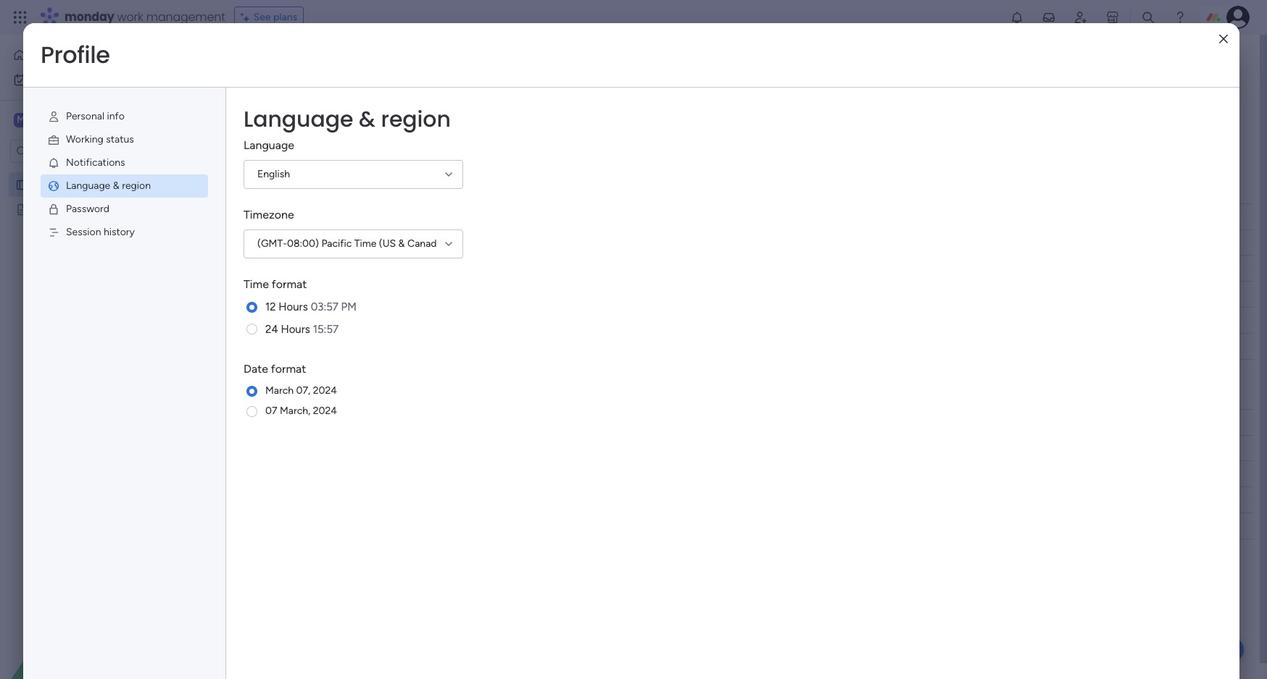 Task type: describe. For each thing, give the bounding box(es) containing it.
format for time format
[[272, 278, 307, 291]]

v2 search image
[[312, 143, 323, 160]]

main for main table
[[242, 107, 264, 119]]

m
[[17, 114, 25, 126]]

personal info
[[66, 110, 125, 122]]

main table button
[[220, 101, 301, 125]]

07
[[265, 405, 277, 418]]

07,
[[296, 385, 310, 397]]

12
[[265, 301, 276, 314]]

my for my first board
[[34, 178, 48, 191]]

see more link
[[660, 79, 706, 94]]

my for my work
[[33, 73, 47, 86]]

meeting
[[340, 237, 378, 249]]

monday marketplace image
[[1105, 10, 1120, 25]]

set up weekly meeting
[[274, 237, 378, 249]]

work for my
[[50, 73, 72, 86]]

workspace
[[62, 113, 119, 127]]

my work link
[[9, 68, 176, 91]]

main for main workspace
[[33, 113, 59, 127]]

date format
[[244, 362, 306, 376]]

keep
[[502, 80, 524, 93]]

table
[[266, 107, 290, 119]]

my work option
[[9, 68, 176, 91]]

& inside 'menu item'
[[113, 180, 119, 192]]

march
[[265, 385, 294, 397]]

timezone
[[244, 208, 294, 222]]

language & region menu item
[[41, 175, 208, 198]]

notifications menu item
[[41, 151, 208, 175]]

(gmt-08:00) pacific time (us & canada)
[[257, 238, 445, 250]]

1 vertical spatial time
[[244, 278, 269, 291]]

and
[[482, 80, 499, 93]]

task
[[249, 145, 268, 157]]

working status
[[66, 133, 134, 146]]

12 hours 03:57 pm
[[265, 301, 357, 314]]

data
[[309, 289, 329, 302]]

calendar button
[[301, 101, 363, 125]]

management
[[146, 9, 225, 25]]

my work
[[33, 73, 72, 86]]

24
[[265, 323, 278, 336]]

where
[[564, 80, 592, 93]]

1 vertical spatial assign
[[274, 263, 304, 275]]

new
[[225, 145, 247, 157]]

set
[[274, 237, 290, 249]]

notes
[[74, 203, 102, 215]]

canada)
[[407, 238, 445, 250]]

next
[[249, 386, 278, 404]]

english
[[257, 168, 290, 180]]

2024 for march 07, 2024
[[313, 385, 337, 397]]

this week
[[249, 180, 314, 198]]

0 vertical spatial region
[[381, 104, 451, 135]]

personal
[[66, 110, 104, 122]]

manage any type of project. assign owners, set timelines and keep track of where your project stands.
[[222, 80, 685, 93]]

password
[[66, 203, 109, 215]]

see more
[[661, 80, 704, 92]]

meeting
[[34, 203, 72, 215]]

project
[[617, 80, 650, 93]]

type
[[279, 80, 300, 93]]

close image
[[1219, 34, 1228, 45]]

meeting notes
[[34, 203, 102, 215]]

language & region image
[[47, 180, 60, 193]]

march 07, 2024
[[265, 385, 337, 397]]

set
[[422, 80, 437, 93]]

week for next week
[[282, 386, 316, 404]]

new task
[[225, 145, 268, 157]]

notifications image
[[47, 157, 60, 170]]

board
[[71, 178, 97, 191]]

0 vertical spatial language & region
[[244, 104, 451, 135]]

kendall parks image
[[1226, 6, 1250, 29]]

assign tasks
[[274, 263, 330, 275]]

see plans button
[[234, 7, 304, 28]]

see for see plans
[[253, 11, 271, 23]]

15:57
[[313, 323, 339, 336]]

update feed image
[[1042, 10, 1056, 25]]

08:00)
[[287, 238, 319, 250]]

public board image for my first board
[[15, 178, 29, 191]]

lottie animation image
[[0, 533, 185, 680]]

1 button
[[413, 230, 460, 256]]

collect data
[[274, 289, 329, 302]]

next week
[[249, 386, 316, 404]]

timelines
[[439, 80, 480, 93]]

2024 for 07 march, 2024
[[313, 405, 337, 418]]

up
[[292, 237, 304, 249]]



Task type: locate. For each thing, give the bounding box(es) containing it.
personal info image
[[47, 110, 60, 123]]

format down the assign tasks
[[272, 278, 307, 291]]

new task button
[[220, 140, 274, 163]]

main workspace
[[33, 113, 119, 127]]

0 horizontal spatial work
[[50, 73, 72, 86]]

add view image
[[372, 108, 378, 119]]

owners,
[[385, 80, 420, 93]]

language up notes
[[66, 180, 110, 192]]

&
[[359, 104, 375, 135], [113, 180, 119, 192], [398, 238, 405, 250]]

workspace selection element
[[14, 112, 121, 130]]

1 horizontal spatial see
[[661, 80, 678, 92]]

hours for 12 hours
[[279, 301, 308, 314]]

0 vertical spatial week
[[279, 180, 314, 198]]

0 vertical spatial &
[[359, 104, 375, 135]]

Search in workspace field
[[30, 143, 121, 160]]

Search field
[[323, 141, 366, 162]]

work
[[117, 9, 143, 25], [50, 73, 72, 86]]

see
[[253, 11, 271, 23], [661, 80, 678, 92]]

language inside 'menu item'
[[66, 180, 110, 192]]

this
[[249, 180, 276, 198]]

info
[[107, 110, 125, 122]]

1 of from the left
[[302, 80, 312, 93]]

profile
[[41, 38, 110, 71]]

track
[[526, 80, 549, 93]]

workspace image
[[14, 112, 28, 128]]

0 horizontal spatial assign
[[274, 263, 304, 275]]

language & region up search field
[[244, 104, 451, 135]]

my inside list box
[[34, 178, 48, 191]]

work for monday
[[117, 9, 143, 25]]

main table
[[242, 107, 290, 119]]

list box
[[0, 169, 185, 417]]

2 vertical spatial &
[[398, 238, 405, 250]]

tasks
[[307, 263, 330, 275]]

status
[[106, 133, 134, 146]]

password image
[[47, 203, 60, 216]]

person
[[397, 145, 428, 158]]

0 vertical spatial 2024
[[313, 385, 337, 397]]

0 horizontal spatial of
[[302, 80, 312, 93]]

2 public board image from the top
[[15, 202, 29, 216]]

hours right 12
[[279, 301, 308, 314]]

0 vertical spatial work
[[117, 9, 143, 25]]

session history menu item
[[41, 221, 208, 244]]

region down the notifications menu item
[[122, 180, 151, 192]]

region inside 'menu item'
[[122, 180, 151, 192]]

my first board
[[34, 178, 97, 191]]

working status image
[[47, 133, 60, 146]]

0 vertical spatial time
[[354, 238, 376, 250]]

0 vertical spatial my
[[33, 73, 47, 86]]

assign up add view icon at the left top of page
[[352, 80, 382, 93]]

2024
[[313, 385, 337, 397], [313, 405, 337, 418]]

project.
[[314, 80, 349, 93]]

1 public board image from the top
[[15, 178, 29, 191]]

help button
[[1193, 639, 1244, 663]]

time format
[[244, 278, 307, 291]]

main up working status icon
[[33, 113, 59, 127]]

weekly
[[306, 237, 338, 249]]

main left the table
[[242, 107, 264, 119]]

lottie animation element
[[0, 533, 185, 680]]

0 horizontal spatial main
[[33, 113, 59, 127]]

main inside workspace selection element
[[33, 113, 59, 127]]

see inside button
[[253, 11, 271, 23]]

pacific
[[321, 238, 352, 250]]

& right (us
[[398, 238, 405, 250]]

1
[[441, 241, 444, 250]]

0 horizontal spatial language & region
[[66, 180, 151, 192]]

(us
[[379, 238, 396, 250]]

1 horizontal spatial assign
[[352, 80, 382, 93]]

main inside main table button
[[242, 107, 264, 119]]

week
[[279, 180, 314, 198], [282, 386, 316, 404]]

0 horizontal spatial region
[[122, 180, 151, 192]]

session
[[66, 226, 101, 238]]

monday
[[65, 9, 114, 25]]

2 2024 from the top
[[313, 405, 337, 418]]

plans
[[273, 11, 297, 23]]

any
[[260, 80, 277, 93]]

1 vertical spatial see
[[661, 80, 678, 92]]

& right calendar
[[359, 104, 375, 135]]

option
[[0, 171, 185, 174]]

hours for 24 hours
[[281, 323, 310, 336]]

0 horizontal spatial see
[[253, 11, 271, 23]]

work down profile
[[50, 73, 72, 86]]

1 horizontal spatial main
[[242, 107, 264, 119]]

person button
[[374, 140, 437, 163]]

2024 right the 07,
[[313, 385, 337, 397]]

main
[[242, 107, 264, 119], [33, 113, 59, 127]]

collapse board header image
[[1223, 107, 1234, 119]]

stands.
[[652, 80, 685, 93]]

invite members image
[[1073, 10, 1088, 25]]

1 vertical spatial public board image
[[15, 202, 29, 216]]

language up english
[[244, 138, 294, 152]]

1 vertical spatial language & region
[[66, 180, 151, 192]]

24 hours 15:57
[[265, 323, 339, 336]]

see left plans
[[253, 11, 271, 23]]

language & region down notifications
[[66, 180, 151, 192]]

week up 07 march, 2024
[[282, 386, 316, 404]]

menu menu
[[23, 88, 225, 262]]

1 horizontal spatial work
[[117, 9, 143, 25]]

03:57
[[311, 301, 338, 314]]

collect
[[274, 289, 307, 302]]

0 vertical spatial see
[[253, 11, 271, 23]]

2 of from the left
[[552, 80, 561, 93]]

public board image left meeting
[[15, 202, 29, 216]]

march,
[[280, 405, 310, 418]]

work inside my work option
[[50, 73, 72, 86]]

assign
[[352, 80, 382, 93], [274, 263, 304, 275]]

help
[[1206, 643, 1232, 658]]

2024 right march,
[[313, 405, 337, 418]]

This week field
[[246, 180, 317, 199]]

Next week field
[[246, 386, 320, 404]]

date
[[244, 362, 268, 376]]

notifications image
[[1010, 10, 1024, 25]]

my inside option
[[33, 73, 47, 86]]

1 horizontal spatial time
[[354, 238, 376, 250]]

see plans
[[253, 11, 297, 23]]

(gmt-
[[257, 238, 287, 250]]

your
[[594, 80, 614, 93]]

home option
[[9, 43, 176, 67]]

1 vertical spatial hours
[[281, 323, 310, 336]]

1 horizontal spatial region
[[381, 104, 451, 135]]

format for date format
[[271, 362, 306, 376]]

home link
[[9, 43, 176, 67]]

see left "more"
[[661, 80, 678, 92]]

work right monday
[[117, 9, 143, 25]]

1 vertical spatial format
[[271, 362, 306, 376]]

1 vertical spatial my
[[34, 178, 48, 191]]

format up march
[[271, 362, 306, 376]]

week right this
[[279, 180, 314, 198]]

search everything image
[[1141, 10, 1155, 25]]

see for see more
[[661, 80, 678, 92]]

1 vertical spatial language
[[244, 138, 294, 152]]

of
[[302, 80, 312, 93], [552, 80, 561, 93]]

list box containing my first board
[[0, 169, 185, 417]]

my
[[33, 73, 47, 86], [34, 178, 48, 191]]

more
[[681, 80, 704, 92]]

pm
[[341, 301, 357, 314]]

0 vertical spatial format
[[272, 278, 307, 291]]

format
[[272, 278, 307, 291], [271, 362, 306, 376]]

1 2024 from the top
[[313, 385, 337, 397]]

1 vertical spatial &
[[113, 180, 119, 192]]

working status menu item
[[41, 128, 208, 151]]

1 vertical spatial region
[[122, 180, 151, 192]]

monday work management
[[65, 9, 225, 25]]

1 horizontal spatial of
[[552, 80, 561, 93]]

my down home
[[33, 73, 47, 86]]

hours
[[279, 301, 308, 314], [281, 323, 310, 336]]

0 vertical spatial hours
[[279, 301, 308, 314]]

notifications
[[66, 157, 125, 169]]

password menu item
[[41, 198, 208, 221]]

2 horizontal spatial &
[[398, 238, 405, 250]]

calendar
[[312, 107, 352, 119]]

time up 12
[[244, 278, 269, 291]]

my left first
[[34, 178, 48, 191]]

1 vertical spatial work
[[50, 73, 72, 86]]

& down the notifications menu item
[[113, 180, 119, 192]]

0 vertical spatial language
[[244, 104, 353, 135]]

0 horizontal spatial &
[[113, 180, 119, 192]]

language
[[244, 104, 353, 135], [244, 138, 294, 152], [66, 180, 110, 192]]

public board image left language & region icon
[[15, 178, 29, 191]]

week for this week
[[279, 180, 314, 198]]

07 march, 2024
[[265, 405, 337, 418]]

working
[[66, 133, 104, 146]]

0 vertical spatial assign
[[352, 80, 382, 93]]

assign up time format
[[274, 263, 304, 275]]

session history
[[66, 226, 135, 238]]

of right type
[[302, 80, 312, 93]]

manage
[[222, 80, 258, 93]]

1 vertical spatial 2024
[[313, 405, 337, 418]]

personal info menu item
[[41, 105, 208, 128]]

first
[[50, 178, 69, 191]]

angle down image
[[281, 146, 288, 157]]

language & region inside 'menu item'
[[66, 180, 151, 192]]

1 horizontal spatial &
[[359, 104, 375, 135]]

history
[[104, 226, 135, 238]]

of right the track
[[552, 80, 561, 93]]

select product image
[[13, 10, 28, 25]]

session history image
[[47, 226, 60, 239]]

public board image for meeting notes
[[15, 202, 29, 216]]

time left (us
[[354, 238, 376, 250]]

language down type
[[244, 104, 353, 135]]

home
[[32, 49, 60, 61]]

2 vertical spatial language
[[66, 180, 110, 192]]

region
[[381, 104, 451, 135], [122, 180, 151, 192]]

1 vertical spatial week
[[282, 386, 316, 404]]

hours right 24
[[281, 323, 310, 336]]

public board image
[[15, 178, 29, 191], [15, 202, 29, 216]]

0 vertical spatial public board image
[[15, 178, 29, 191]]

region up person
[[381, 104, 451, 135]]

0 horizontal spatial time
[[244, 278, 269, 291]]

help image
[[1173, 10, 1187, 25]]

1 horizontal spatial language & region
[[244, 104, 451, 135]]



Task type: vqa. For each thing, say whether or not it's contained in the screenshot.
top Mar
no



